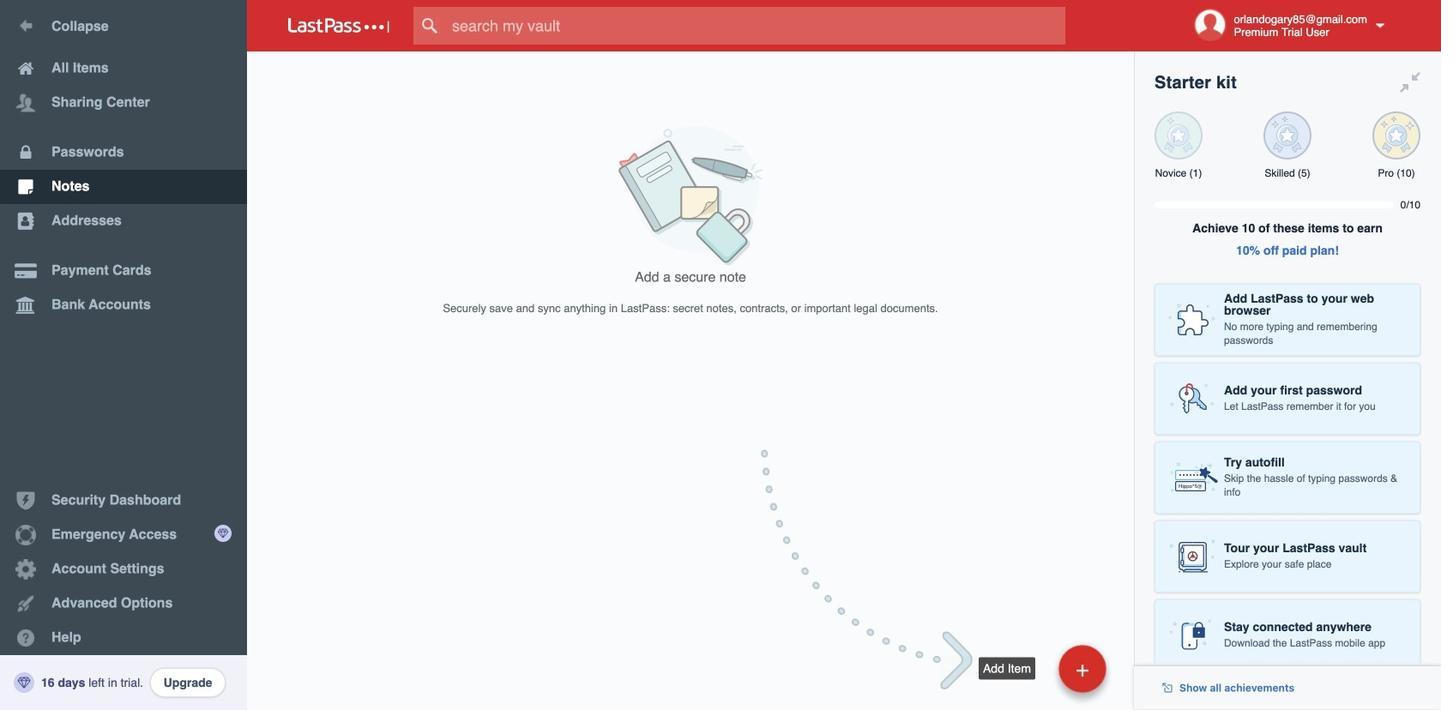 Task type: vqa. For each thing, say whether or not it's contained in the screenshot.
NEW ITEM element
no



Task type: locate. For each thing, give the bounding box(es) containing it.
Search search field
[[414, 7, 1099, 45]]

search my vault text field
[[414, 7, 1099, 45]]

lastpass image
[[288, 18, 389, 33]]

main navigation navigation
[[0, 0, 247, 710]]



Task type: describe. For each thing, give the bounding box(es) containing it.
new item navigation
[[761, 450, 1134, 710]]

main content main content
[[247, 51, 1134, 56]]



